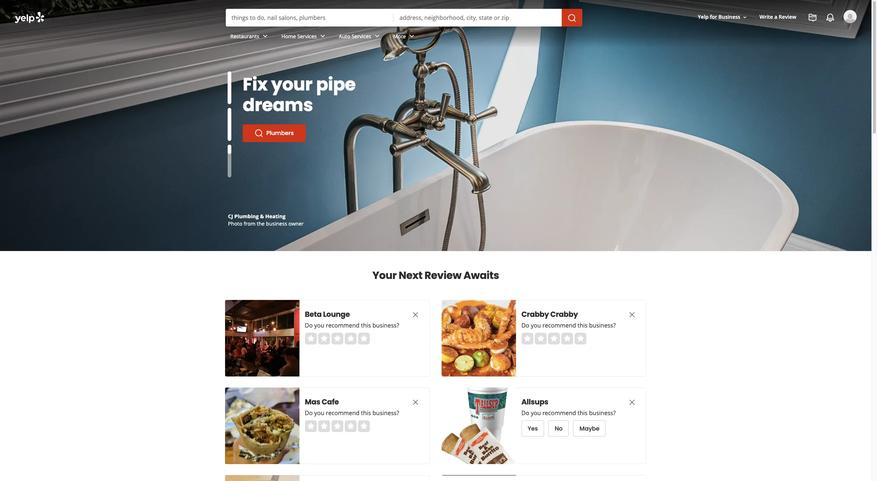 Task type: locate. For each thing, give the bounding box(es) containing it.
recommend down allsups link in the bottom right of the page
[[543, 409, 576, 417]]

you down beta
[[314, 322, 325, 330]]

search image
[[568, 13, 576, 22]]

mas cafe
[[305, 397, 339, 408]]

allsups link
[[522, 397, 614, 408]]

(no rating) image down lounge at the left bottom of the page
[[305, 333, 370, 345]]

1 horizontal spatial none field
[[400, 14, 556, 22]]

review inside user actions element
[[779, 13, 797, 20]]

24 chevron down v2 image
[[261, 32, 270, 41], [318, 32, 327, 41], [373, 32, 382, 41], [408, 32, 416, 41]]

None search field
[[0, 0, 872, 55], [226, 9, 584, 27], [0, 0, 872, 55], [226, 9, 584, 27]]

maybe button
[[574, 421, 606, 437]]

rating element
[[305, 333, 370, 345], [522, 333, 587, 345], [305, 421, 370, 433]]

select slide image left 24 search v2 icon
[[228, 108, 231, 141]]

services right home
[[297, 33, 317, 40]]

1 vertical spatial dismiss card image
[[628, 398, 637, 407]]

home
[[281, 33, 296, 40]]

do down crabby crabby
[[522, 322, 530, 330]]

cj plumbing & heating link
[[228, 213, 286, 220]]

(no rating) image
[[305, 333, 370, 345], [522, 333, 587, 345], [305, 421, 370, 433]]

business
[[719, 13, 741, 20]]

1 horizontal spatial services
[[352, 33, 371, 40]]

lounge
[[323, 310, 350, 320]]

do for crabby
[[522, 322, 530, 330]]

24 chevron down v2 image inside 'home services' link
[[318, 32, 327, 41]]

0 horizontal spatial none field
[[232, 14, 388, 22]]

review for next
[[425, 269, 462, 283]]

24 chevron down v2 image inside restaurants link
[[261, 32, 270, 41]]

this
[[361, 322, 371, 330], [578, 322, 588, 330], [361, 409, 371, 417], [578, 409, 588, 417]]

None radio
[[318, 333, 330, 345], [358, 333, 370, 345], [548, 333, 560, 345], [305, 421, 317, 433], [318, 421, 330, 433], [318, 333, 330, 345], [358, 333, 370, 345], [548, 333, 560, 345], [305, 421, 317, 433], [318, 421, 330, 433]]

2 none field from the left
[[400, 14, 556, 22]]

rating element down lounge at the left bottom of the page
[[305, 333, 370, 345]]

2 select slide image from the top
[[228, 108, 231, 141]]

do down mas
[[305, 409, 313, 417]]

you for beta
[[314, 322, 325, 330]]

fix
[[243, 72, 268, 97]]

1 horizontal spatial dismiss card image
[[628, 311, 637, 319]]

recommend for lounge
[[326, 322, 360, 330]]

business?
[[373, 322, 399, 330], [589, 322, 616, 330], [373, 409, 399, 417], [589, 409, 616, 417]]

do
[[305, 322, 313, 330], [522, 322, 530, 330], [305, 409, 313, 417], [522, 409, 530, 417]]

1 horizontal spatial review
[[779, 13, 797, 20]]

do you recommend this business? down allsups link in the bottom right of the page
[[522, 409, 616, 417]]

0 vertical spatial select slide image
[[228, 71, 231, 104]]

24 chevron down v2 image right restaurants
[[261, 32, 270, 41]]

2 24 chevron down v2 image from the left
[[318, 32, 327, 41]]

beta lounge link
[[305, 310, 397, 320]]

business? for cafe
[[373, 409, 399, 417]]

plumbers
[[266, 129, 294, 137]]

from
[[244, 220, 256, 227]]

business? down crabby crabby link
[[589, 322, 616, 330]]

services for home services
[[297, 33, 317, 40]]

24 chevron down v2 image inside more link
[[408, 32, 416, 41]]

1 vertical spatial select slide image
[[228, 108, 231, 141]]

cj
[[228, 213, 233, 220]]

1 services from the left
[[297, 33, 317, 40]]

you down crabby crabby
[[531, 322, 541, 330]]

do for beta
[[305, 322, 313, 330]]

4 24 chevron down v2 image from the left
[[408, 32, 416, 41]]

24 chevron down v2 image right auto services
[[373, 32, 382, 41]]

do you recommend this business? down mas cafe link
[[305, 409, 399, 417]]

crabby
[[522, 310, 549, 320], [551, 310, 578, 320]]

plumbing
[[234, 213, 259, 220]]

mas
[[305, 397, 321, 408]]

this down crabby crabby link
[[578, 322, 588, 330]]

1 none field from the left
[[232, 14, 388, 22]]

photo of allsups image
[[442, 388, 516, 465]]

0 horizontal spatial dismiss card image
[[411, 311, 420, 319]]

(no rating) image for crabby
[[522, 333, 587, 345]]

you
[[314, 322, 325, 330], [531, 322, 541, 330], [314, 409, 325, 417], [531, 409, 541, 417]]

next
[[399, 269, 423, 283]]

photo of carmelina's image
[[225, 476, 300, 482]]

0 horizontal spatial crabby
[[522, 310, 549, 320]]

2 services from the left
[[352, 33, 371, 40]]

None field
[[232, 14, 388, 22], [400, 14, 556, 22]]

do down beta
[[305, 322, 313, 330]]

1 horizontal spatial crabby
[[551, 310, 578, 320]]

business? down mas cafe link
[[373, 409, 399, 417]]

(no rating) image down crabby crabby
[[522, 333, 587, 345]]

business? up maybe button in the right of the page
[[589, 409, 616, 417]]

0 vertical spatial dismiss card image
[[411, 311, 420, 319]]

(no rating) image for lounge
[[305, 333, 370, 345]]

recommend down mas cafe link
[[326, 409, 360, 417]]

2 crabby from the left
[[551, 310, 578, 320]]

select slide image left fix
[[228, 71, 231, 104]]

notifications image
[[826, 13, 835, 22]]

24 chevron down v2 image for more
[[408, 32, 416, 41]]

this for crabby
[[578, 322, 588, 330]]

heating
[[265, 213, 286, 220]]

restaurants
[[230, 33, 259, 40]]

1 vertical spatial review
[[425, 269, 462, 283]]

plumbers link
[[243, 125, 306, 142]]

0 horizontal spatial services
[[297, 33, 317, 40]]

pipe
[[316, 72, 356, 97]]

1 24 chevron down v2 image from the left
[[261, 32, 270, 41]]

select slide image
[[228, 71, 231, 104], [228, 108, 231, 141]]

explore banner section banner
[[0, 0, 872, 251]]

(no rating) image for cafe
[[305, 421, 370, 433]]

auto
[[339, 33, 350, 40]]

for
[[710, 13, 717, 20]]

do you recommend this business?
[[305, 322, 399, 330], [522, 322, 616, 330], [305, 409, 399, 417], [522, 409, 616, 417]]

business
[[266, 220, 287, 227]]

0 horizontal spatial dismiss card image
[[411, 398, 420, 407]]

dismiss card image
[[411, 311, 420, 319], [628, 398, 637, 407]]

services right auto
[[352, 33, 371, 40]]

do you recommend this business? for lounge
[[305, 322, 399, 330]]

rating element down cafe
[[305, 421, 370, 433]]

0 vertical spatial dismiss card image
[[628, 311, 637, 319]]

dismiss card image
[[628, 311, 637, 319], [411, 398, 420, 407]]

0 vertical spatial review
[[779, 13, 797, 20]]

1 vertical spatial dismiss card image
[[411, 398, 420, 407]]

this for cafe
[[361, 409, 371, 417]]

dismiss card image for mas cafe
[[411, 398, 420, 407]]

review right a
[[779, 13, 797, 20]]

(no rating) image down cafe
[[305, 421, 370, 433]]

your
[[271, 72, 313, 97]]

recommend down lounge at the left bottom of the page
[[326, 322, 360, 330]]

rating element for crabby
[[522, 333, 587, 345]]

awaits
[[464, 269, 499, 283]]

0 horizontal spatial review
[[425, 269, 462, 283]]

you down mas cafe
[[314, 409, 325, 417]]

do down allsups
[[522, 409, 530, 417]]

24 chevron down v2 image left auto
[[318, 32, 327, 41]]

cj plumbing & heating photo from the business owner
[[228, 213, 304, 227]]

services
[[297, 33, 317, 40], [352, 33, 371, 40]]

24 chevron down v2 image right more
[[408, 32, 416, 41]]

24 chevron down v2 image inside auto services link
[[373, 32, 382, 41]]

3 24 chevron down v2 image from the left
[[373, 32, 382, 41]]

review
[[779, 13, 797, 20], [425, 269, 462, 283]]

1 horizontal spatial dismiss card image
[[628, 398, 637, 407]]

photo of hope plumbing image
[[442, 476, 516, 482]]

recommend down crabby crabby link
[[543, 322, 576, 330]]

do you recommend this business? down beta lounge 'link'
[[305, 322, 399, 330]]

photo of crabby crabby image
[[442, 300, 516, 377]]

recommend for cafe
[[326, 409, 360, 417]]

photo
[[228, 220, 242, 227]]

this down beta lounge 'link'
[[361, 322, 371, 330]]

business? down beta lounge 'link'
[[373, 322, 399, 330]]

more
[[393, 33, 406, 40]]

do you recommend this business? down crabby crabby link
[[522, 322, 616, 330]]

1 select slide image from the top
[[228, 71, 231, 104]]

dismiss card image for beta lounge
[[411, 311, 420, 319]]

recommend
[[326, 322, 360, 330], [543, 322, 576, 330], [326, 409, 360, 417], [543, 409, 576, 417]]

None radio
[[305, 333, 317, 345], [332, 333, 343, 345], [345, 333, 357, 345], [522, 333, 534, 345], [535, 333, 547, 345], [562, 333, 573, 345], [575, 333, 587, 345], [332, 421, 343, 433], [345, 421, 357, 433], [358, 421, 370, 433], [305, 333, 317, 345], [332, 333, 343, 345], [345, 333, 357, 345], [522, 333, 534, 345], [535, 333, 547, 345], [562, 333, 573, 345], [575, 333, 587, 345], [332, 421, 343, 433], [345, 421, 357, 433], [358, 421, 370, 433]]

dismiss card image for allsups
[[628, 398, 637, 407]]

owner
[[288, 220, 304, 227]]

rating element down crabby crabby
[[522, 333, 587, 345]]

rating element for lounge
[[305, 333, 370, 345]]

this up maybe
[[578, 409, 588, 417]]

this down mas cafe link
[[361, 409, 371, 417]]

24 chevron down v2 image for auto services
[[373, 32, 382, 41]]

you for mas
[[314, 409, 325, 417]]

review right the next
[[425, 269, 462, 283]]

none field near
[[400, 14, 556, 22]]

a
[[775, 13, 778, 20]]



Task type: vqa. For each thing, say whether or not it's contained in the screenshot.
THE CAFE
yes



Task type: describe. For each thing, give the bounding box(es) containing it.
home services
[[281, 33, 317, 40]]

auto services
[[339, 33, 371, 40]]

business categories element
[[225, 27, 857, 48]]

this for lounge
[[361, 322, 371, 330]]

home services link
[[276, 27, 333, 48]]

yelp
[[698, 13, 709, 20]]

dreams
[[243, 93, 313, 118]]

user actions element
[[692, 9, 867, 55]]

beta lounge
[[305, 310, 350, 320]]

review for a
[[779, 13, 797, 20]]

crabby crabby
[[522, 310, 578, 320]]

rating element for cafe
[[305, 421, 370, 433]]

you down allsups
[[531, 409, 541, 417]]

auto services link
[[333, 27, 387, 48]]

16 chevron down v2 image
[[742, 14, 748, 20]]

do for mas
[[305, 409, 313, 417]]

allsups
[[522, 397, 549, 408]]

&
[[260, 213, 264, 220]]

tyler b. image
[[844, 10, 857, 23]]

cafe
[[322, 397, 339, 408]]

write a review
[[760, 13, 797, 20]]

do you recommend this business? for cafe
[[305, 409, 399, 417]]

beta
[[305, 310, 322, 320]]

restaurants link
[[225, 27, 276, 48]]

business? for lounge
[[373, 322, 399, 330]]

crabby crabby link
[[522, 310, 614, 320]]

yes
[[528, 425, 538, 433]]

write a review link
[[757, 10, 800, 24]]

no
[[555, 425, 563, 433]]

do you recommend this business? for crabby
[[522, 322, 616, 330]]

fix your pipe dreams
[[243, 72, 356, 118]]

your
[[372, 269, 397, 283]]

your next review awaits
[[372, 269, 499, 283]]

yes button
[[522, 421, 544, 437]]

maybe
[[580, 425, 600, 433]]

the
[[257, 220, 265, 227]]

services for auto services
[[352, 33, 371, 40]]

recommend for crabby
[[543, 322, 576, 330]]

dismiss card image for crabby crabby
[[628, 311, 637, 319]]

no button
[[549, 421, 569, 437]]

you for crabby
[[531, 322, 541, 330]]

business? for crabby
[[589, 322, 616, 330]]

1 crabby from the left
[[522, 310, 549, 320]]

projects image
[[808, 13, 817, 22]]

24 chevron down v2 image for home services
[[318, 32, 327, 41]]

photo of beta lounge image
[[225, 300, 300, 377]]

Near text field
[[400, 14, 556, 22]]

yelp for business button
[[695, 10, 751, 24]]

yelp for business
[[698, 13, 741, 20]]

Find text field
[[232, 14, 388, 22]]

24 chevron down v2 image for restaurants
[[261, 32, 270, 41]]

none field 'find'
[[232, 14, 388, 22]]

mas cafe link
[[305, 397, 397, 408]]

more link
[[387, 27, 422, 48]]

photo of mas cafe image
[[225, 388, 300, 465]]

24 search v2 image
[[255, 129, 263, 138]]

write
[[760, 13, 773, 20]]



